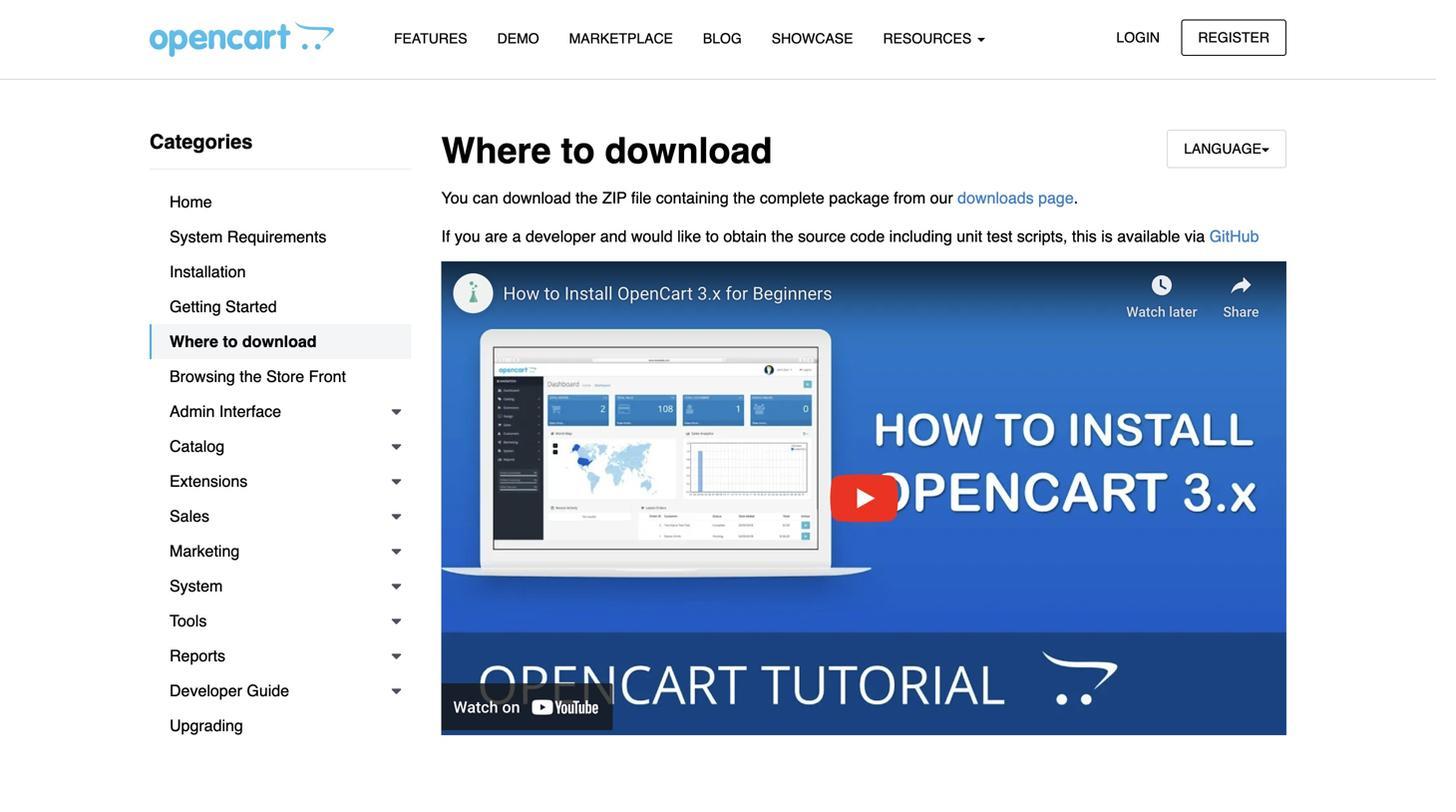Task type: vqa. For each thing, say whether or not it's contained in the screenshot.
package
yes



Task type: describe. For each thing, give the bounding box(es) containing it.
0 vertical spatial where to download
[[441, 130, 773, 172]]

interface
[[219, 402, 281, 420]]

guide
[[247, 681, 289, 700]]

admin interface
[[170, 402, 281, 420]]

catalog link
[[150, 429, 412, 464]]

would
[[631, 227, 673, 245]]

getting
[[170, 297, 221, 316]]

0 horizontal spatial where
[[170, 332, 218, 351]]

browsing the store front link
[[150, 359, 412, 394]]

installation link
[[150, 254, 412, 289]]

the left zip
[[576, 189, 598, 207]]

marketing
[[170, 542, 240, 560]]

admin interface link
[[150, 394, 412, 429]]

file
[[631, 189, 652, 207]]

system for system requirements
[[170, 227, 223, 246]]

our
[[930, 189, 953, 207]]

browsing
[[170, 367, 235, 386]]

tools
[[170, 612, 207, 630]]

login
[[1117, 29, 1160, 45]]

home link
[[150, 185, 412, 219]]

you can download the zip file containing the complete package from our downloads page .
[[441, 189, 1079, 207]]

getting started
[[170, 297, 277, 316]]

package
[[829, 189, 890, 207]]

including
[[890, 227, 953, 245]]

this
[[1072, 227, 1097, 245]]

code
[[850, 227, 885, 245]]

0 horizontal spatial to
[[223, 332, 238, 351]]

categories
[[150, 130, 253, 153]]

upgrading
[[170, 716, 243, 735]]

developer guide
[[170, 681, 289, 700]]

started
[[225, 297, 277, 316]]

showcase
[[772, 30, 853, 46]]

login link
[[1100, 19, 1177, 56]]

language
[[1184, 141, 1262, 157]]

system requirements
[[170, 227, 327, 246]]

if you are a developer and would like to obtain the source code including unit test scripts, this is available via github
[[441, 227, 1259, 245]]

can
[[473, 189, 499, 207]]

test
[[987, 227, 1013, 245]]

reports link
[[150, 638, 412, 673]]

marketing link
[[150, 534, 412, 569]]

store
[[266, 367, 304, 386]]

blog link
[[688, 21, 757, 56]]

extensions
[[170, 472, 248, 490]]

downloads
[[958, 189, 1034, 207]]

blog
[[703, 30, 742, 46]]

getting started link
[[150, 289, 412, 324]]

catalog
[[170, 437, 225, 455]]

sales link
[[150, 499, 412, 534]]

language button
[[1167, 130, 1287, 168]]

demo link
[[482, 21, 554, 56]]

via
[[1185, 227, 1205, 245]]

upgrading link
[[150, 708, 412, 743]]

system link
[[150, 569, 412, 604]]

developer guide link
[[150, 673, 412, 708]]

scripts,
[[1017, 227, 1068, 245]]

system for system
[[170, 577, 223, 595]]

source
[[798, 227, 846, 245]]

the left store
[[240, 367, 262, 386]]

resources link
[[868, 21, 1001, 56]]

developer
[[170, 681, 242, 700]]

register
[[1199, 29, 1270, 45]]

reports
[[170, 646, 225, 665]]



Task type: locate. For each thing, give the bounding box(es) containing it.
admin
[[170, 402, 215, 420]]

system requirements link
[[150, 219, 412, 254]]

to
[[561, 130, 595, 172], [706, 227, 719, 245], [223, 332, 238, 351]]

demo
[[497, 30, 539, 46]]

system down home
[[170, 227, 223, 246]]

system up tools
[[170, 577, 223, 595]]

1 vertical spatial where
[[170, 332, 218, 351]]

features
[[394, 30, 468, 46]]

marketplace
[[569, 30, 673, 46]]

marketplace link
[[554, 21, 688, 56]]

if
[[441, 227, 450, 245]]

1 horizontal spatial download
[[503, 189, 571, 207]]

requirements
[[227, 227, 327, 246]]

the right obtain
[[772, 227, 794, 245]]

tools link
[[150, 604, 412, 638]]

0 vertical spatial where
[[441, 130, 551, 172]]

front
[[309, 367, 346, 386]]

page
[[1039, 189, 1074, 207]]

2 vertical spatial to
[[223, 332, 238, 351]]

resources
[[883, 30, 976, 46]]

sales
[[170, 507, 210, 525]]

from
[[894, 189, 926, 207]]

1 vertical spatial download
[[503, 189, 571, 207]]

where up can
[[441, 130, 551, 172]]

browsing the store front
[[170, 367, 346, 386]]

system
[[170, 227, 223, 246], [170, 577, 223, 595]]

system inside "link"
[[170, 227, 223, 246]]

home
[[170, 193, 212, 211]]

a
[[512, 227, 521, 245]]

github
[[1210, 227, 1259, 245]]

github link
[[1210, 227, 1259, 245]]

register link
[[1182, 19, 1287, 56]]

0 horizontal spatial where to download
[[170, 332, 317, 351]]

unit
[[957, 227, 983, 245]]

download
[[605, 130, 773, 172], [503, 189, 571, 207], [242, 332, 317, 351]]

1 vertical spatial where to download
[[170, 332, 317, 351]]

0 vertical spatial system
[[170, 227, 223, 246]]

you
[[441, 189, 468, 207]]

to down getting started
[[223, 332, 238, 351]]

obtain
[[724, 227, 767, 245]]

and
[[600, 227, 627, 245]]

installation
[[170, 262, 246, 281]]

zip
[[602, 189, 627, 207]]

the up obtain
[[733, 189, 756, 207]]

you
[[455, 227, 480, 245]]

like
[[677, 227, 701, 245]]

download up containing
[[605, 130, 773, 172]]

to right like
[[706, 227, 719, 245]]

2 horizontal spatial download
[[605, 130, 773, 172]]

extensions link
[[150, 464, 412, 499]]

0 horizontal spatial download
[[242, 332, 317, 351]]

2 vertical spatial download
[[242, 332, 317, 351]]

downloads page link
[[958, 189, 1074, 207]]

to up developer
[[561, 130, 595, 172]]

where
[[441, 130, 551, 172], [170, 332, 218, 351]]

is
[[1102, 227, 1113, 245]]

containing
[[656, 189, 729, 207]]

showcase link
[[757, 21, 868, 56]]

where to download down started
[[170, 332, 317, 351]]

where to download
[[441, 130, 773, 172], [170, 332, 317, 351]]

complete
[[760, 189, 825, 207]]

are
[[485, 227, 508, 245]]

opencart - open source shopping cart solution image
[[150, 21, 334, 57]]

0 vertical spatial download
[[605, 130, 773, 172]]

1 vertical spatial system
[[170, 577, 223, 595]]

where down getting
[[170, 332, 218, 351]]

1 horizontal spatial where
[[441, 130, 551, 172]]

.
[[1074, 189, 1079, 207]]

developer
[[526, 227, 596, 245]]

1 vertical spatial to
[[706, 227, 719, 245]]

1 system from the top
[[170, 227, 223, 246]]

where to download link
[[150, 324, 412, 359]]

download up a
[[503, 189, 571, 207]]

the
[[576, 189, 598, 207], [733, 189, 756, 207], [772, 227, 794, 245], [240, 367, 262, 386]]

2 horizontal spatial to
[[706, 227, 719, 245]]

available
[[1118, 227, 1181, 245]]

2 system from the top
[[170, 577, 223, 595]]

download down "getting started" link
[[242, 332, 317, 351]]

1 horizontal spatial where to download
[[441, 130, 773, 172]]

features link
[[379, 21, 482, 56]]

0 vertical spatial to
[[561, 130, 595, 172]]

1 horizontal spatial to
[[561, 130, 595, 172]]

where to download up zip
[[441, 130, 773, 172]]



